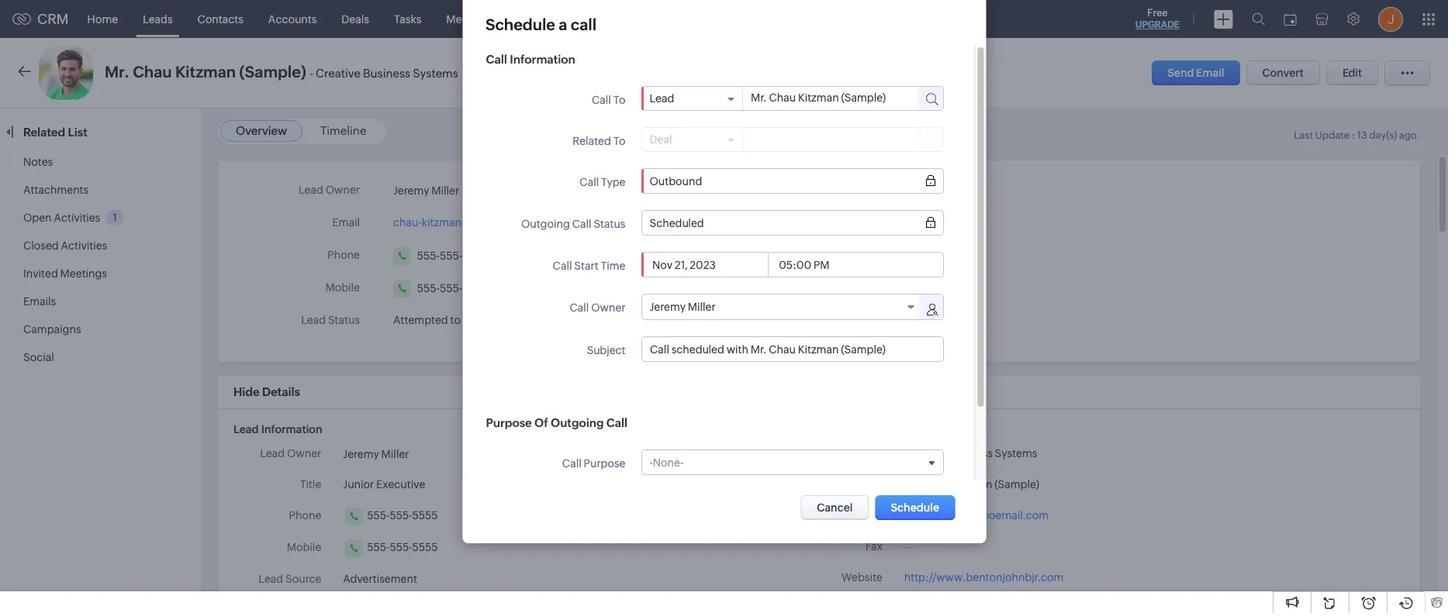 Task type: describe. For each thing, give the bounding box(es) containing it.
1
[[113, 212, 117, 223]]

attempted to contact
[[393, 314, 504, 327]]

a
[[559, 16, 568, 33]]

call for information
[[486, 53, 507, 66]]

convert
[[1263, 67, 1304, 79]]

outbound
[[649, 175, 702, 187]]

social link
[[23, 352, 54, 364]]

scheduled
[[649, 217, 704, 229]]

0 horizontal spatial chau-kitzman@noemail.com link
[[393, 212, 538, 229]]

mr. chau kitzman (sample)
[[905, 479, 1040, 491]]

deal
[[649, 133, 672, 146]]

of
[[534, 417, 548, 430]]

deals
[[342, 13, 369, 25]]

emails
[[23, 296, 56, 308]]

notes
[[23, 156, 53, 168]]

company
[[833, 448, 883, 460]]

update
[[1316, 130, 1350, 141]]

to
[[450, 314, 461, 327]]

contact
[[463, 314, 504, 327]]

meetings link
[[434, 0, 506, 38]]

call up call purpose
[[606, 417, 627, 430]]

open activities
[[23, 212, 100, 224]]

closed
[[23, 240, 59, 252]]

1 horizontal spatial business
[[949, 448, 993, 460]]

1 vertical spatial status
[[328, 314, 360, 327]]

contacts link
[[185, 0, 256, 38]]

upgrade
[[1136, 19, 1180, 30]]

leads link
[[130, 0, 185, 38]]

calls
[[518, 13, 543, 25]]

1 vertical spatial purpose
[[584, 458, 625, 470]]

mr. for mr. chau kitzman (sample) - creative business systems
[[105, 63, 129, 81]]

0 horizontal spatial chau-kitzman@noemail.com
[[393, 216, 538, 229]]

reports
[[567, 13, 607, 25]]

call owner
[[570, 302, 625, 314]]

attachments link
[[23, 184, 89, 196]]

kitzman for mr. chau kitzman (sample)
[[952, 479, 993, 491]]

free
[[1148, 7, 1168, 19]]

call start time
[[553, 260, 625, 272]]

overview link
[[236, 124, 287, 137]]

jeremy miller inside field
[[649, 301, 716, 313]]

0 vertical spatial kitzman@noemail.com
[[422, 216, 538, 229]]

mobile for source
[[287, 542, 321, 554]]

executive
[[376, 479, 425, 491]]

related for related to
[[572, 135, 611, 147]]

owner for email
[[326, 184, 360, 196]]

miller for attempted to contact
[[432, 185, 460, 197]]

website
[[842, 572, 883, 584]]

lead owner for email
[[299, 184, 360, 196]]

contacts
[[198, 13, 244, 25]]

accounts
[[268, 13, 317, 25]]

schedule
[[486, 16, 556, 33]]

kitzman for mr. chau kitzman (sample) - creative business systems
[[175, 63, 236, 81]]

timeline link
[[320, 124, 367, 137]]

overview
[[236, 124, 287, 137]]

list
[[68, 126, 87, 139]]

day(s)
[[1370, 130, 1398, 141]]

call to
[[592, 94, 625, 106]]

calls link
[[506, 0, 555, 38]]

information for call information
[[510, 53, 575, 66]]

information for lead information
[[261, 424, 322, 436]]

1 vertical spatial creative
[[905, 448, 946, 460]]

closed activities link
[[23, 240, 107, 252]]

systems inside mr. chau kitzman (sample) - creative business systems
[[413, 67, 459, 80]]

home
[[87, 13, 118, 25]]

crm link
[[12, 11, 69, 27]]

accounts link
[[256, 0, 329, 38]]

1 vertical spatial chau-kitzman@noemail.com
[[905, 510, 1049, 522]]

miller for advertisement
[[381, 448, 409, 461]]

purpose of outgoing call
[[486, 417, 627, 430]]

email inside send email button
[[1197, 67, 1225, 79]]

edit
[[1343, 67, 1363, 79]]

call for to
[[592, 94, 611, 106]]

call for start
[[553, 260, 572, 272]]

hide
[[234, 386, 260, 399]]

- inside mr. chau kitzman (sample) - creative business systems
[[310, 67, 313, 80]]

1 vertical spatial systems
[[995, 448, 1038, 460]]

send
[[1168, 67, 1195, 79]]

home link
[[75, 0, 130, 38]]

call type
[[579, 176, 625, 189]]

jeremy for attempted to contact
[[393, 185, 429, 197]]

:
[[1352, 130, 1356, 141]]

edit button
[[1327, 61, 1379, 85]]

send email
[[1168, 67, 1225, 79]]

outgoing call status
[[521, 218, 625, 230]]

creative inside mr. chau kitzman (sample) - creative business systems
[[316, 67, 361, 80]]

notes link
[[23, 156, 53, 168]]

1 horizontal spatial kitzman@noemail.com
[[933, 510, 1049, 522]]

call information
[[486, 53, 575, 66]]

subject
[[587, 345, 625, 357]]

closed activities
[[23, 240, 107, 252]]

attempted
[[393, 314, 448, 327]]

-none-
[[649, 457, 683, 469]]

crm
[[37, 11, 69, 27]]

call for purpose
[[562, 458, 581, 470]]

call for owner
[[570, 302, 589, 314]]

activities for closed activities
[[61, 240, 107, 252]]

deals link
[[329, 0, 382, 38]]

none-
[[653, 457, 683, 469]]

1 vertical spatial meetings
[[60, 268, 107, 280]]



Task type: locate. For each thing, give the bounding box(es) containing it.
0 vertical spatial creative
[[316, 67, 361, 80]]

0 vertical spatial meetings
[[446, 13, 493, 25]]

miller inside field
[[688, 301, 716, 313]]

open activities link
[[23, 212, 100, 224]]

creative business systems
[[905, 448, 1038, 460]]

Lead field
[[649, 92, 734, 105]]

jeremy miller for attempted to contact
[[393, 185, 460, 197]]

0 vertical spatial status
[[594, 218, 625, 230]]

0 horizontal spatial purpose
[[486, 417, 532, 430]]

1 horizontal spatial (sample)
[[995, 479, 1040, 491]]

business down tasks
[[363, 67, 411, 80]]

meetings left calls
[[446, 13, 493, 25]]

to for related to
[[613, 135, 625, 147]]

1 horizontal spatial chau-kitzman@noemail.com link
[[905, 508, 1049, 525]]

0 horizontal spatial (sample)
[[239, 63, 306, 81]]

0 horizontal spatial status
[[328, 314, 360, 327]]

0 vertical spatial chau-kitzman@noemail.com
[[393, 216, 538, 229]]

0 horizontal spatial systems
[[413, 67, 459, 80]]

2 vertical spatial owner
[[287, 448, 321, 460]]

last update : 13 day(s) ago
[[1294, 130, 1418, 141]]

1 vertical spatial jeremy miller
[[649, 301, 716, 313]]

information down schedule a call
[[510, 53, 575, 66]]

campaigns
[[23, 324, 81, 336]]

source
[[286, 573, 321, 586]]

meetings
[[446, 13, 493, 25], [60, 268, 107, 280]]

activities up closed activities
[[54, 212, 100, 224]]

ago
[[1400, 130, 1418, 141]]

jeremy
[[393, 185, 429, 197], [649, 301, 686, 313], [343, 448, 379, 461]]

2 vertical spatial email
[[855, 510, 883, 522]]

0 horizontal spatial miller
[[381, 448, 409, 461]]

invited meetings link
[[23, 268, 107, 280]]

0 vertical spatial systems
[[413, 67, 459, 80]]

name
[[853, 479, 883, 491]]

details
[[262, 386, 300, 399]]

2 vertical spatial miller
[[381, 448, 409, 461]]

status left the attempted
[[328, 314, 360, 327]]

tasks
[[394, 13, 422, 25]]

2 horizontal spatial jeremy
[[649, 301, 686, 313]]

Deal field
[[649, 133, 734, 146]]

chau down creative business systems
[[923, 479, 950, 491]]

time
[[601, 260, 625, 272]]

lead owner for title
[[260, 448, 321, 460]]

creative down the deals
[[316, 67, 361, 80]]

1 vertical spatial miller
[[688, 301, 716, 313]]

email
[[1197, 67, 1225, 79], [332, 216, 360, 229], [855, 510, 883, 522]]

chau down leads
[[133, 63, 172, 81]]

1 vertical spatial phone
[[289, 510, 321, 522]]

status up time
[[594, 218, 625, 230]]

information
[[510, 53, 575, 66], [261, 424, 322, 436]]

- right call purpose
[[649, 457, 653, 469]]

1 vertical spatial chau
[[923, 479, 950, 491]]

phone up lead status
[[328, 249, 360, 261]]

related up notes in the left of the page
[[23, 126, 65, 139]]

free upgrade
[[1136, 7, 1180, 30]]

1 vertical spatial chau-
[[905, 510, 933, 522]]

related for related list
[[23, 126, 65, 139]]

reports link
[[555, 0, 619, 38]]

1 vertical spatial -
[[649, 457, 653, 469]]

1 vertical spatial kitzman
[[952, 479, 993, 491]]

0 vertical spatial -
[[310, 67, 313, 80]]

mr. chau kitzman (sample) - creative business systems
[[105, 63, 459, 81]]

lead name
[[826, 479, 883, 491]]

phone down title
[[289, 510, 321, 522]]

2 vertical spatial jeremy
[[343, 448, 379, 461]]

related up call type
[[572, 135, 611, 147]]

Outbound field
[[649, 175, 935, 187]]

to left "deal"
[[613, 135, 625, 147]]

activities for open activities
[[54, 212, 100, 224]]

1 horizontal spatial chau-
[[905, 510, 933, 522]]

0 vertical spatial chau-kitzman@noemail.com link
[[393, 212, 538, 229]]

0 vertical spatial lead owner
[[299, 184, 360, 196]]

mr. down home link
[[105, 63, 129, 81]]

1 horizontal spatial kitzman
[[952, 479, 993, 491]]

business inside mr. chau kitzman (sample) - creative business systems
[[363, 67, 411, 80]]

1 vertical spatial email
[[332, 216, 360, 229]]

2 vertical spatial jeremy miller
[[343, 448, 409, 461]]

call left type
[[579, 176, 599, 189]]

campaigns link
[[23, 324, 81, 336]]

timeline
[[320, 124, 367, 137]]

0 vertical spatial email
[[1197, 67, 1225, 79]]

leads
[[143, 13, 173, 25]]

0 horizontal spatial chau
[[133, 63, 172, 81]]

0 horizontal spatial meetings
[[60, 268, 107, 280]]

open
[[23, 212, 52, 224]]

send email button
[[1152, 61, 1240, 85]]

mmm d, yyyy text field
[[649, 259, 768, 271]]

2 to from the top
[[613, 135, 625, 147]]

call
[[571, 16, 597, 33]]

Jeremy Miller field
[[642, 295, 919, 320]]

outgoing
[[521, 218, 570, 230], [551, 417, 604, 430]]

call
[[486, 53, 507, 66], [592, 94, 611, 106], [579, 176, 599, 189], [572, 218, 591, 230], [553, 260, 572, 272], [570, 302, 589, 314], [606, 417, 627, 430], [562, 458, 581, 470]]

2 horizontal spatial email
[[1197, 67, 1225, 79]]

0 horizontal spatial -
[[310, 67, 313, 80]]

0 horizontal spatial kitzman
[[175, 63, 236, 81]]

0 horizontal spatial business
[[363, 67, 411, 80]]

1 vertical spatial outgoing
[[551, 417, 604, 430]]

phone
[[328, 249, 360, 261], [289, 510, 321, 522]]

-None- field
[[649, 457, 935, 469]]

1 horizontal spatial creative
[[905, 448, 946, 460]]

advertisement
[[343, 573, 417, 586]]

None button
[[801, 496, 869, 521], [876, 496, 955, 521], [801, 496, 869, 521], [876, 496, 955, 521]]

0 vertical spatial business
[[363, 67, 411, 80]]

0 horizontal spatial mobile
[[287, 542, 321, 554]]

0 vertical spatial chau-
[[393, 216, 422, 229]]

invited meetings
[[23, 268, 107, 280]]

call down purpose of outgoing call
[[562, 458, 581, 470]]

1 horizontal spatial phone
[[328, 249, 360, 261]]

0 vertical spatial outgoing
[[521, 218, 570, 230]]

0 horizontal spatial mr.
[[105, 63, 129, 81]]

1 vertical spatial business
[[949, 448, 993, 460]]

1 vertical spatial kitzman@noemail.com
[[933, 510, 1049, 522]]

0 vertical spatial chau
[[133, 63, 172, 81]]

0 vertical spatial kitzman
[[175, 63, 236, 81]]

0 horizontal spatial creative
[[316, 67, 361, 80]]

junior executive
[[343, 479, 425, 491]]

purpose left '-none-'
[[584, 458, 625, 470]]

chau for mr. chau kitzman (sample)
[[923, 479, 950, 491]]

1 vertical spatial jeremy
[[649, 301, 686, 313]]

kitzman
[[175, 63, 236, 81], [952, 479, 993, 491]]

owner down time
[[591, 302, 625, 314]]

kitzman down contacts
[[175, 63, 236, 81]]

related to
[[572, 135, 625, 147]]

last
[[1294, 130, 1314, 141]]

0 vertical spatial jeremy
[[393, 185, 429, 197]]

business up mr. chau kitzman (sample)
[[949, 448, 993, 460]]

http://www.bentonjohnbjr.com
[[905, 572, 1064, 584]]

0 vertical spatial owner
[[326, 184, 360, 196]]

jeremy miller for advertisement
[[343, 448, 409, 461]]

1 horizontal spatial mr.
[[905, 479, 921, 491]]

lead owner down timeline
[[299, 184, 360, 196]]

1 vertical spatial owner
[[591, 302, 625, 314]]

1 horizontal spatial meetings
[[446, 13, 493, 25]]

0 vertical spatial to
[[613, 94, 625, 106]]

junior
[[343, 479, 374, 491]]

1 vertical spatial mobile
[[287, 542, 321, 554]]

hh:mm a text field
[[776, 259, 835, 271]]

owner for title
[[287, 448, 321, 460]]

call down start
[[570, 302, 589, 314]]

call down schedule
[[486, 53, 507, 66]]

related
[[23, 126, 65, 139], [572, 135, 611, 147]]

0 vertical spatial phone
[[328, 249, 360, 261]]

purpose left of on the bottom
[[486, 417, 532, 430]]

(sample) for mr. chau kitzman (sample)
[[995, 479, 1040, 491]]

social
[[23, 352, 54, 364]]

0 vertical spatial mobile
[[325, 282, 360, 294]]

0 horizontal spatial owner
[[287, 448, 321, 460]]

call left start
[[553, 260, 572, 272]]

phone for title
[[289, 510, 321, 522]]

owner up title
[[287, 448, 321, 460]]

activities up invited meetings link
[[61, 240, 107, 252]]

0 horizontal spatial kitzman@noemail.com
[[422, 216, 538, 229]]

mr. for mr. chau kitzman (sample)
[[905, 479, 921, 491]]

None text field
[[743, 87, 904, 109], [649, 343, 935, 356], [743, 87, 904, 109], [649, 343, 935, 356]]

mobile for status
[[325, 282, 360, 294]]

1 vertical spatial chau-kitzman@noemail.com link
[[905, 508, 1049, 525]]

outgoing right of on the bottom
[[551, 417, 604, 430]]

start
[[574, 260, 598, 272]]

hide details link
[[234, 386, 300, 399]]

mobile
[[325, 282, 360, 294], [287, 542, 321, 554]]

meetings down the closed activities link
[[60, 268, 107, 280]]

chau for mr. chau kitzman (sample) - creative business systems
[[133, 63, 172, 81]]

mr. right name
[[905, 479, 921, 491]]

1 vertical spatial information
[[261, 424, 322, 436]]

call up start
[[572, 218, 591, 230]]

13
[[1358, 130, 1368, 141]]

lead information
[[234, 424, 322, 436]]

emails link
[[23, 296, 56, 308]]

1 horizontal spatial chau-kitzman@noemail.com
[[905, 510, 1049, 522]]

0 vertical spatial activities
[[54, 212, 100, 224]]

type
[[601, 176, 625, 189]]

1 vertical spatial mr.
[[905, 479, 921, 491]]

1 horizontal spatial jeremy
[[393, 185, 429, 197]]

convert button
[[1247, 61, 1321, 85]]

information down 'details'
[[261, 424, 322, 436]]

call up related to
[[592, 94, 611, 106]]

lead owner down lead information
[[260, 448, 321, 460]]

hide details
[[234, 386, 300, 399]]

2 horizontal spatial miller
[[688, 301, 716, 313]]

call purpose
[[562, 458, 625, 470]]

(sample) down the accounts
[[239, 63, 306, 81]]

1 vertical spatial lead owner
[[260, 448, 321, 460]]

1 horizontal spatial status
[[594, 218, 625, 230]]

5555
[[463, 250, 488, 263], [463, 283, 488, 295], [412, 510, 438, 522], [412, 542, 438, 554]]

0 vertical spatial mr.
[[105, 63, 129, 81]]

invited
[[23, 268, 58, 280]]

tasks link
[[382, 0, 434, 38]]

1 horizontal spatial miller
[[432, 185, 460, 197]]

1 vertical spatial to
[[613, 135, 625, 147]]

Scheduled field
[[649, 217, 935, 229]]

0 horizontal spatial chau-
[[393, 216, 422, 229]]

schedule a call
[[486, 16, 597, 33]]

phone for email
[[328, 249, 360, 261]]

creative
[[316, 67, 361, 80], [905, 448, 946, 460]]

0 horizontal spatial jeremy
[[343, 448, 379, 461]]

- down accounts link in the left top of the page
[[310, 67, 313, 80]]

http://www.bentonjohnbjr.com link
[[905, 572, 1064, 584]]

1 horizontal spatial information
[[510, 53, 575, 66]]

lead status
[[301, 314, 360, 327]]

jeremy inside field
[[649, 301, 686, 313]]

1 horizontal spatial purpose
[[584, 458, 625, 470]]

(sample) for mr. chau kitzman (sample) - creative business systems
[[239, 63, 306, 81]]

1 horizontal spatial owner
[[326, 184, 360, 196]]

kitzman@noemail.com
[[422, 216, 538, 229], [933, 510, 1049, 522]]

chau
[[133, 63, 172, 81], [923, 479, 950, 491]]

systems up mr. chau kitzman (sample)
[[995, 448, 1038, 460]]

kitzman down creative business systems
[[952, 479, 993, 491]]

1 horizontal spatial -
[[649, 457, 653, 469]]

0 vertical spatial (sample)
[[239, 63, 306, 81]]

creative up mr. chau kitzman (sample)
[[905, 448, 946, 460]]

1 to from the top
[[613, 94, 625, 106]]

to up related to
[[613, 94, 625, 106]]

mobile up the source
[[287, 542, 321, 554]]

jeremy miller
[[393, 185, 460, 197], [649, 301, 716, 313], [343, 448, 409, 461]]

miller
[[432, 185, 460, 197], [688, 301, 716, 313], [381, 448, 409, 461]]

systems down tasks link
[[413, 67, 459, 80]]

owner down timeline
[[326, 184, 360, 196]]

1 vertical spatial activities
[[61, 240, 107, 252]]

0 horizontal spatial email
[[332, 216, 360, 229]]

0 horizontal spatial information
[[261, 424, 322, 436]]

related list
[[23, 126, 90, 139]]

1 horizontal spatial chau
[[923, 479, 950, 491]]

(sample) down creative business systems
[[995, 479, 1040, 491]]

call for type
[[579, 176, 599, 189]]

outgoing up call start time on the top left
[[521, 218, 570, 230]]

1 horizontal spatial systems
[[995, 448, 1038, 460]]

mobile up lead status
[[325, 282, 360, 294]]

business
[[363, 67, 411, 80], [949, 448, 993, 460]]

owner
[[326, 184, 360, 196], [591, 302, 625, 314], [287, 448, 321, 460]]

fax
[[866, 541, 883, 553]]

0 vertical spatial information
[[510, 53, 575, 66]]

to for call to
[[613, 94, 625, 106]]

2 horizontal spatial owner
[[591, 302, 625, 314]]

0 horizontal spatial related
[[23, 126, 65, 139]]

jeremy for advertisement
[[343, 448, 379, 461]]

0 vertical spatial purpose
[[486, 417, 532, 430]]



Task type: vqa. For each thing, say whether or not it's contained in the screenshot.
X Not Loaded Image
no



